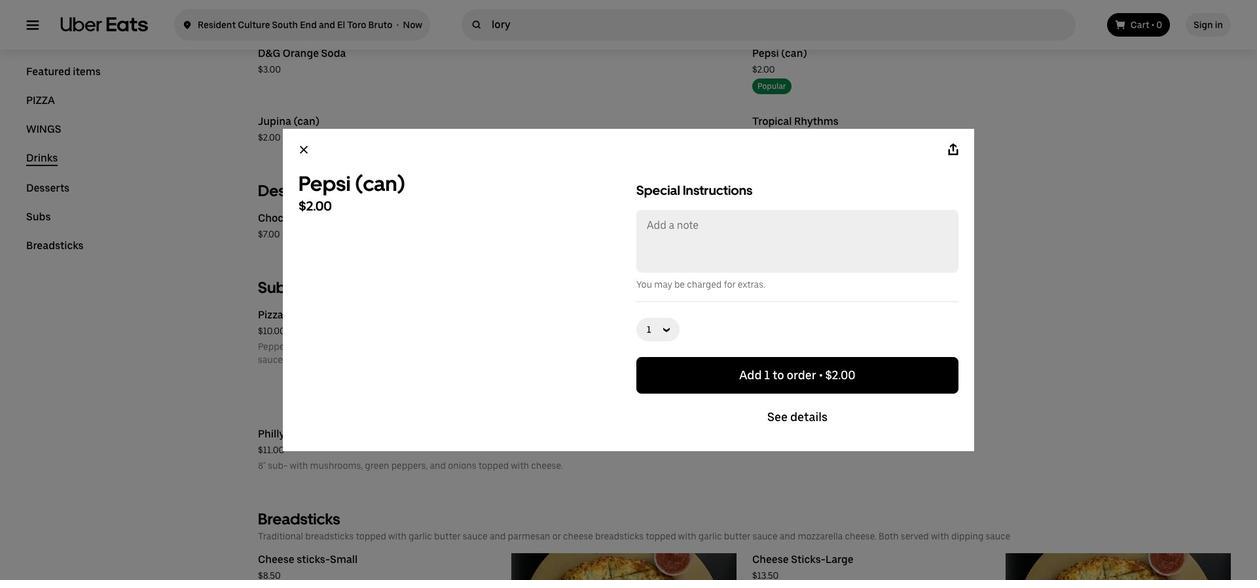 Task type: locate. For each thing, give the bounding box(es) containing it.
0 horizontal spatial breadsticks
[[26, 240, 84, 252]]

1 horizontal spatial cheese
[[752, 554, 789, 566]]

• left 0
[[1152, 20, 1154, 30]]

culture
[[238, 20, 270, 30]]

drinks down the wings button
[[26, 152, 58, 164]]

soda
[[321, 47, 346, 60]]

1 horizontal spatial garlic
[[698, 532, 722, 542]]

1 horizontal spatial cheese
[[563, 532, 593, 542]]

0 horizontal spatial cheese
[[400, 342, 430, 352]]

0 vertical spatial cheese.
[[531, 461, 563, 471]]

both
[[879, 532, 899, 542]]

mushrooms,
[[310, 461, 363, 471]]

pizza
[[26, 94, 55, 107]]

•
[[396, 20, 399, 30], [1152, 20, 1154, 30], [819, 369, 823, 382]]

1 vertical spatial drinks
[[26, 152, 58, 164]]

cheese
[[400, 342, 430, 352], [563, 532, 593, 542]]

cheese for cheese sticks-small
[[258, 554, 294, 566]]

pepsi (can) $2.00 down x button
[[299, 172, 405, 214]]

0 horizontal spatial subs
[[26, 211, 51, 223]]

1 vertical spatial pepsi (can) $2.00
[[299, 172, 405, 214]]

cheese for cheese sticks-large
[[752, 554, 789, 566]]

pepsi (can) $2.00 inside dialog dialog
[[299, 172, 405, 214]]

0 vertical spatial mozzarella
[[353, 342, 398, 352]]

0 horizontal spatial cheese
[[258, 554, 294, 566]]

2 horizontal spatial •
[[1152, 20, 1154, 30]]

0 vertical spatial pepsi
[[752, 47, 779, 60]]

(can) for pepsi (can)
[[355, 172, 405, 196]]

pizza
[[258, 309, 283, 321]]

and up cheese sticks-large at the bottom of page
[[780, 532, 796, 542]]

1 garlic from the left
[[409, 532, 432, 542]]

sauce inside the pizza sub $10.00 pepperoni and melted mozzarella cheese topped with pizza sauce
[[258, 355, 283, 365]]

1 horizontal spatial breadsticks
[[258, 510, 340, 529]]

1 horizontal spatial desserts
[[258, 181, 322, 200]]

2 cheese from the left
[[752, 554, 789, 566]]

0 horizontal spatial pepsi (can) $2.00
[[299, 172, 405, 214]]

wings button
[[26, 123, 61, 136]]

dipping
[[951, 532, 984, 542]]

desserts
[[258, 181, 322, 200], [26, 182, 69, 194]]

cake
[[310, 212, 335, 225]]

1 vertical spatial mozzarella
[[798, 532, 843, 542]]

0 vertical spatial cheese
[[400, 342, 430, 352]]

0 vertical spatial subs
[[26, 211, 51, 223]]

sub-
[[268, 461, 288, 471]]

breadsticks up 'small'
[[305, 532, 354, 542]]

topped
[[432, 342, 463, 352], [478, 461, 509, 471], [356, 532, 386, 542], [646, 532, 676, 542]]

1 breadsticks from the left
[[305, 532, 354, 542]]

sauce up cheese sticks-large at the bottom of page
[[753, 532, 778, 542]]

featured items button
[[26, 65, 101, 79]]

pepsi up cake
[[299, 172, 351, 196]]

$2.00 up the "popular"
[[752, 64, 775, 75]]

1 cheese from the left
[[258, 554, 294, 566]]

1 vertical spatial pepsi
[[299, 172, 351, 196]]

share ios image
[[947, 143, 960, 156]]

1 horizontal spatial subs
[[258, 278, 294, 297]]

close image
[[299, 145, 309, 155]]

popular
[[758, 82, 786, 91]]

mozzarella right melted
[[353, 342, 398, 352]]

sauce down pepperoni
[[258, 355, 283, 365]]

1 horizontal spatial butter
[[724, 532, 751, 542]]

mozzarella up sticks-
[[798, 532, 843, 542]]

0 horizontal spatial •
[[396, 20, 399, 30]]

0 horizontal spatial garlic
[[409, 532, 432, 542]]

• left now
[[396, 20, 399, 30]]

drinks
[[258, 16, 302, 35], [26, 152, 58, 164]]

1 vertical spatial breadsticks
[[258, 510, 340, 529]]

cart
[[1131, 20, 1150, 30]]

pizza
[[485, 342, 506, 352]]

0 vertical spatial pepsi (can) $2.00
[[752, 47, 807, 75]]

served
[[901, 532, 929, 542]]

subs down desserts button
[[26, 211, 51, 223]]

melted
[[321, 342, 351, 352]]

with
[[465, 342, 483, 352], [290, 461, 308, 471], [511, 461, 529, 471], [388, 532, 406, 542], [678, 532, 696, 542], [931, 532, 949, 542]]

cheese sticks-small
[[258, 554, 358, 566]]

breadsticks right or
[[595, 532, 644, 542]]

and left parmesan at the left bottom of page
[[490, 532, 506, 542]]

garlic
[[409, 532, 432, 542], [698, 532, 722, 542]]

• right 'order' at the right of the page
[[819, 369, 823, 382]]

(can) for jupina (can)
[[294, 115, 319, 128]]

breadsticks down 'subs' button
[[26, 240, 84, 252]]

cheesesteak
[[287, 428, 348, 441]]

now
[[403, 20, 422, 30]]

share ios button
[[938, 134, 969, 166]]

pepsi (can) $2.00 up the "popular"
[[752, 47, 807, 75]]

(can) inside jupina (can) $2.00
[[294, 115, 319, 128]]

0 horizontal spatial cheese.
[[531, 461, 563, 471]]

pepsi (can) $2.00
[[752, 47, 807, 75], [299, 172, 405, 214]]

sauce
[[258, 355, 283, 365], [463, 532, 488, 542], [753, 532, 778, 542], [986, 532, 1011, 542]]

order
[[787, 369, 816, 382]]

1 vertical spatial cheese.
[[845, 532, 877, 542]]

sub
[[286, 309, 304, 321]]

breadsticks for breadsticks traditional breadsticks topped with garlic butter sauce and parmesan or cheese breadsticks topped with garlic butter sauce and mozzarella cheese. both served with dipping sauce
[[258, 510, 340, 529]]

1 horizontal spatial (can)
[[355, 172, 405, 196]]

0 horizontal spatial butter
[[434, 532, 461, 542]]

breadsticks inside 'breadsticks traditional breadsticks topped with garlic butter sauce and parmesan or cheese breadsticks topped with garlic butter sauce and mozzarella cheese. both served with dipping sauce'
[[258, 510, 340, 529]]

1 horizontal spatial breadsticks
[[595, 532, 644, 542]]

breadsticks traditional breadsticks topped with garlic butter sauce and parmesan or cheese breadsticks topped with garlic butter sauce and mozzarella cheese. both served with dipping sauce
[[258, 510, 1011, 542]]

0 vertical spatial (can)
[[781, 47, 807, 60]]

1 horizontal spatial •
[[819, 369, 823, 382]]

breadsticks
[[305, 532, 354, 542], [595, 532, 644, 542]]

desserts up chocolate
[[258, 181, 322, 200]]

1 butter from the left
[[434, 532, 461, 542]]

desserts down drinks button
[[26, 182, 69, 194]]

0 horizontal spatial drinks
[[26, 152, 58, 164]]

cheese down traditional
[[258, 554, 294, 566]]

and inside the pizza sub $10.00 pepperoni and melted mozzarella cheese topped with pizza sauce
[[303, 342, 319, 352]]

drinks button
[[26, 152, 58, 166]]

pepsi
[[752, 47, 779, 60], [299, 172, 351, 196]]

cheese
[[258, 554, 294, 566], [752, 554, 789, 566]]

dialog dialog
[[283, 129, 974, 452]]

0 horizontal spatial breadsticks
[[305, 532, 354, 542]]

2 vertical spatial (can)
[[355, 172, 405, 196]]

1 vertical spatial (can)
[[294, 115, 319, 128]]

(can)
[[781, 47, 807, 60], [294, 115, 319, 128], [355, 172, 405, 196]]

0 vertical spatial drinks
[[258, 16, 302, 35]]

1 horizontal spatial cheese.
[[845, 532, 877, 542]]

cheese left sticks-
[[752, 554, 789, 566]]

$2.00
[[752, 64, 775, 75], [258, 132, 281, 143], [299, 198, 332, 214], [825, 369, 856, 382]]

you
[[636, 280, 652, 290]]

breadsticks for breadsticks
[[26, 240, 84, 252]]

$2.00 down jupina
[[258, 132, 281, 143]]

resident culture south end and el toro bruto • now
[[198, 20, 422, 30]]

breadsticks up traditional
[[258, 510, 340, 529]]

1 vertical spatial subs
[[258, 278, 294, 297]]

sticks-
[[297, 554, 330, 566]]

special
[[636, 183, 680, 198]]

details
[[790, 411, 828, 424]]

sauce right the dipping
[[986, 532, 1011, 542]]

pepsi up the "popular"
[[752, 47, 779, 60]]

1 vertical spatial cheese
[[563, 532, 593, 542]]

philly cheesesteak $11.00 8" sub- with mushrooms, green peppers, and onions topped with cheese.
[[258, 428, 563, 471]]

0 vertical spatial breadsticks
[[26, 240, 84, 252]]

$7.00
[[258, 229, 280, 240]]

parmesan
[[508, 532, 550, 542]]

and left onions
[[430, 461, 446, 471]]

breadsticks
[[26, 240, 84, 252], [258, 510, 340, 529]]

subs up pizza
[[258, 278, 294, 297]]

and left melted
[[303, 342, 319, 352]]

cheese inside the pizza sub $10.00 pepperoni and melted mozzarella cheese topped with pizza sauce
[[400, 342, 430, 352]]

pepperoni
[[258, 342, 301, 352]]

0 horizontal spatial (can)
[[294, 115, 319, 128]]

navigation
[[26, 65, 227, 268]]

$2.00 down x button
[[299, 198, 332, 214]]

1 horizontal spatial mozzarella
[[798, 532, 843, 542]]

philly
[[258, 428, 285, 441]]

1 horizontal spatial drinks
[[258, 16, 302, 35]]

mozzarella
[[353, 342, 398, 352], [798, 532, 843, 542]]

$11.00
[[258, 445, 284, 456]]

drinks up d&g
[[258, 16, 302, 35]]

topped inside the pizza sub $10.00 pepperoni and melted mozzarella cheese topped with pizza sauce
[[432, 342, 463, 352]]

tropical
[[752, 115, 792, 128]]

0 horizontal spatial pepsi
[[299, 172, 351, 196]]

butter
[[434, 532, 461, 542], [724, 532, 751, 542]]

(can) inside dialog dialog
[[355, 172, 405, 196]]

0 horizontal spatial mozzarella
[[353, 342, 398, 352]]

sticks-
[[791, 554, 826, 566]]



Task type: describe. For each thing, give the bounding box(es) containing it.
featured
[[26, 65, 71, 78]]

sauce left parmesan at the left bottom of page
[[463, 532, 488, 542]]

chocolate cake $7.00
[[258, 212, 335, 240]]

desserts button
[[26, 182, 69, 195]]

jupina
[[258, 115, 291, 128]]

$2.00 right 'order' at the right of the page
[[825, 369, 856, 382]]

uber eats home image
[[60, 17, 148, 33]]

instructions
[[683, 183, 753, 198]]

see details
[[767, 411, 828, 424]]

onions
[[448, 461, 476, 471]]

cheese inside 'breadsticks traditional breadsticks topped with garlic butter sauce and parmesan or cheese breadsticks topped with garlic butter sauce and mozzarella cheese. both served with dipping sauce'
[[563, 532, 593, 542]]

deliver to image
[[182, 17, 192, 33]]

chocolate
[[258, 212, 308, 225]]

2 horizontal spatial (can)
[[781, 47, 807, 60]]

8"
[[258, 461, 266, 471]]

el
[[337, 20, 345, 30]]

with inside the pizza sub $10.00 pepperoni and melted mozzarella cheese topped with pizza sauce
[[465, 342, 483, 352]]

navigation containing featured items
[[26, 65, 227, 268]]

extras.
[[738, 280, 765, 290]]

items
[[73, 65, 101, 78]]

resident
[[198, 20, 236, 30]]

cheese sticks-large
[[752, 554, 854, 566]]

x button
[[288, 134, 320, 166]]

1
[[764, 369, 770, 382]]

special instructions
[[636, 183, 753, 198]]

topped inside philly cheesesteak $11.00 8" sub- with mushrooms, green peppers, and onions topped with cheese.
[[478, 461, 509, 471]]

breadsticks button
[[26, 240, 84, 253]]

cheese. inside philly cheesesteak $11.00 8" sub- with mushrooms, green peppers, and onions topped with cheese.
[[531, 461, 563, 471]]

in
[[1215, 20, 1223, 30]]

orange
[[283, 47, 319, 60]]

or
[[552, 532, 561, 542]]

may
[[654, 280, 672, 290]]

2 breadsticks from the left
[[595, 532, 644, 542]]

be
[[674, 280, 685, 290]]

$10.00
[[258, 326, 285, 337]]

wings
[[26, 123, 61, 136]]

traditional
[[258, 532, 303, 542]]

0 horizontal spatial desserts
[[26, 182, 69, 194]]

south
[[272, 20, 298, 30]]

pepsi inside dialog dialog
[[299, 172, 351, 196]]

to
[[773, 369, 784, 382]]

sign
[[1194, 20, 1213, 30]]

peppers,
[[391, 461, 428, 471]]

Add a note text field
[[638, 211, 957, 272]]

and left el
[[319, 20, 335, 30]]

rhythms
[[794, 115, 839, 128]]

• inside dialog dialog
[[819, 369, 823, 382]]

jupina (can) $2.00
[[258, 115, 319, 143]]

featured items
[[26, 65, 101, 78]]

$3.00
[[258, 64, 281, 75]]

$2.00 inside jupina (can) $2.00
[[258, 132, 281, 143]]

mozzarella inside the pizza sub $10.00 pepperoni and melted mozzarella cheese topped with pizza sauce
[[353, 342, 398, 352]]

bruto
[[368, 20, 392, 30]]

toro
[[347, 20, 366, 30]]

1 horizontal spatial pepsi (can) $2.00
[[752, 47, 807, 75]]

charged
[[687, 280, 722, 290]]

add 1 to order • $2.00
[[739, 369, 856, 382]]

d&g orange soda $3.00
[[258, 47, 346, 75]]

cart • 0
[[1131, 20, 1162, 30]]

for
[[724, 280, 736, 290]]

pizza button
[[26, 94, 55, 107]]

sign in link
[[1186, 13, 1231, 37]]

see details button
[[636, 399, 959, 436]]

small
[[330, 554, 358, 566]]

tropical rhythms
[[752, 115, 839, 128]]

sign in
[[1194, 20, 1223, 30]]

add
[[739, 369, 762, 382]]

2 butter from the left
[[724, 532, 751, 542]]

d&g
[[258, 47, 280, 60]]

0
[[1156, 20, 1162, 30]]

see
[[767, 411, 788, 424]]

1 horizontal spatial pepsi
[[752, 47, 779, 60]]

mozzarella inside 'breadsticks traditional breadsticks topped with garlic butter sauce and parmesan or cheese breadsticks topped with garlic butter sauce and mozzarella cheese. both served with dipping sauce'
[[798, 532, 843, 542]]

cheese. inside 'breadsticks traditional breadsticks topped with garlic butter sauce and parmesan or cheese breadsticks topped with garlic butter sauce and mozzarella cheese. both served with dipping sauce'
[[845, 532, 877, 542]]

subs button
[[26, 211, 51, 224]]

pizza sub $10.00 pepperoni and melted mozzarella cheese topped with pizza sauce
[[258, 309, 506, 365]]

green
[[365, 461, 389, 471]]

you may be charged for extras.
[[636, 280, 765, 290]]

and inside philly cheesesteak $11.00 8" sub- with mushrooms, green peppers, and onions topped with cheese.
[[430, 461, 446, 471]]

main navigation menu image
[[26, 18, 39, 31]]

2 garlic from the left
[[698, 532, 722, 542]]

end
[[300, 20, 317, 30]]

large
[[826, 554, 854, 566]]



Task type: vqa. For each thing, say whether or not it's contained in the screenshot.
Deliver To icon
yes



